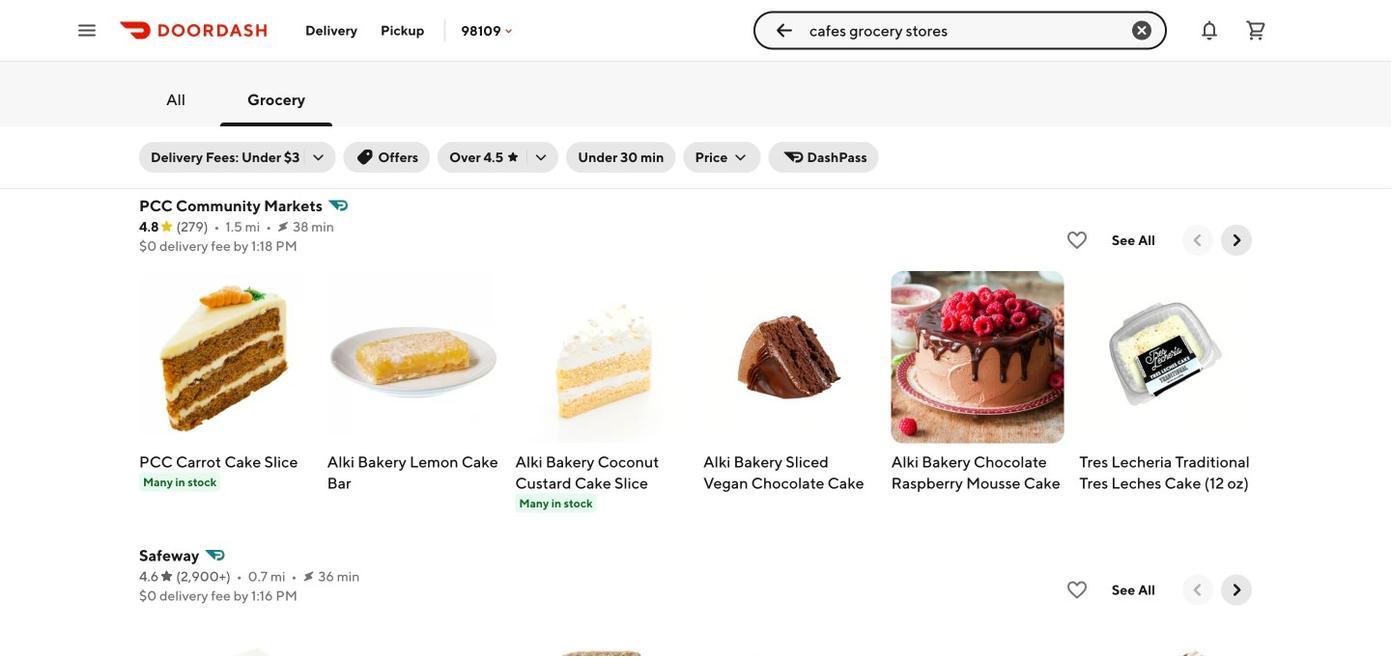 Task type: vqa. For each thing, say whether or not it's contained in the screenshot.
the topmost PREVIOUS BUTTON OF CAROUSEL IMAGE
yes



Task type: describe. For each thing, give the bounding box(es) containing it.
clear search input image
[[1130, 19, 1153, 42]]

notification bell image
[[1198, 19, 1221, 42]]

0 items, open order cart image
[[1244, 19, 1267, 42]]



Task type: locate. For each thing, give the bounding box(es) containing it.
next button of carousel image right previous button of carousel icon
[[1227, 231, 1246, 250]]

1 vertical spatial next button of carousel image
[[1227, 581, 1246, 601]]

2 next button of carousel image from the top
[[1227, 581, 1246, 601]]

click to add this store to your saved list image
[[1065, 579, 1089, 602]]

return from search image
[[773, 19, 796, 42]]

1 next button of carousel image from the top
[[1227, 231, 1246, 250]]

next button of carousel image
[[1227, 231, 1246, 250], [1227, 581, 1246, 601]]

previous button of carousel image
[[1188, 581, 1208, 601]]

previous button of carousel image
[[1188, 231, 1208, 250]]

0 vertical spatial next button of carousel image
[[1227, 231, 1246, 250]]

click to add this store to your saved list image
[[1065, 229, 1089, 252]]

open menu image
[[75, 19, 99, 42]]

next button of carousel image for previous button of carousel icon
[[1227, 231, 1246, 250]]

Store search: begin typing to search for stores available on DoorDash text field
[[810, 20, 1111, 41]]

next button of carousel image for previous button of carousel image
[[1227, 581, 1246, 601]]

next button of carousel image right previous button of carousel image
[[1227, 581, 1246, 601]]



